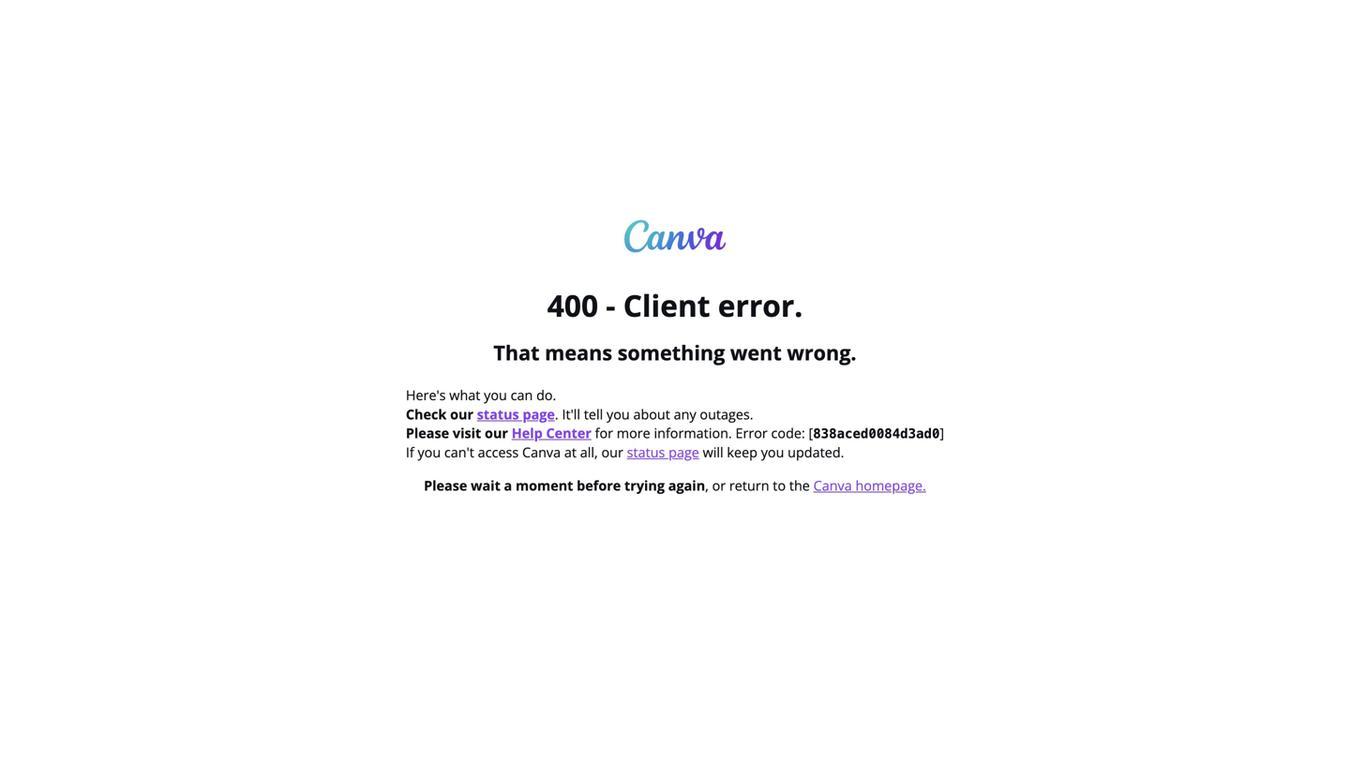 Task type: describe. For each thing, give the bounding box(es) containing it.
can
[[511, 386, 533, 404]]

you down code:
[[761, 443, 784, 461]]

can't
[[444, 443, 474, 461]]

help
[[512, 424, 543, 442]]

.
[[555, 405, 559, 423]]

400 - client error.
[[547, 285, 803, 326]]

more
[[617, 424, 650, 442]]

wait
[[471, 476, 501, 494]]

help center link
[[512, 424, 592, 442]]

will
[[703, 443, 724, 461]]

1 horizontal spatial our
[[485, 424, 508, 442]]

that
[[494, 339, 540, 366]]

please inside here's what you can do. check our status page . it'll tell you about any outages. please visit our help center for more information. error code: [ 838aced0084d3ad0 ] if you can't access canva at all, our status page will keep you updated.
[[406, 424, 449, 442]]

what
[[449, 386, 480, 404]]

tell
[[584, 405, 603, 423]]

you left can
[[484, 386, 507, 404]]

1 vertical spatial canva
[[814, 476, 852, 494]]

error.
[[718, 285, 803, 326]]

return
[[729, 476, 769, 494]]

0 horizontal spatial page
[[523, 405, 555, 423]]

2 horizontal spatial our
[[601, 443, 623, 461]]

0 horizontal spatial our
[[450, 405, 473, 423]]

0 horizontal spatial status
[[477, 405, 519, 423]]

access
[[478, 443, 519, 461]]

canva homepage. link
[[814, 476, 926, 494]]

or
[[712, 476, 726, 494]]

1 horizontal spatial page
[[669, 443, 699, 461]]

]
[[940, 424, 944, 442]]

you right the if
[[418, 443, 441, 461]]

information.
[[654, 424, 732, 442]]

1 horizontal spatial status page link
[[627, 443, 699, 461]]

for
[[595, 424, 613, 442]]

means
[[545, 339, 612, 366]]

400
[[547, 285, 598, 326]]

here's
[[406, 386, 446, 404]]

code:
[[771, 424, 805, 442]]

that means something went wrong.
[[494, 339, 857, 366]]

0 vertical spatial status page link
[[477, 405, 555, 423]]

838aced0084d3ad0
[[813, 426, 940, 442]]

,
[[705, 476, 709, 494]]

do.
[[536, 386, 556, 404]]



Task type: locate. For each thing, give the bounding box(es) containing it.
page down information.
[[669, 443, 699, 461]]

0 vertical spatial canva
[[522, 443, 561, 461]]

here's what you can do. check our status page . it'll tell you about any outages. please visit our help center for more information. error code: [ 838aced0084d3ad0 ] if you can't access canva at all, our status page will keep you updated.
[[406, 386, 944, 461]]

0 horizontal spatial status page link
[[477, 405, 555, 423]]

canva inside here's what you can do. check our status page . it'll tell you about any outages. please visit our help center for more information. error code: [ 838aced0084d3ad0 ] if you can't access canva at all, our status page will keep you updated.
[[522, 443, 561, 461]]

please wait a moment before trying again , or return to the canva homepage.
[[424, 476, 926, 494]]

visit
[[453, 424, 481, 442]]

our down for
[[601, 443, 623, 461]]

outages.
[[700, 405, 753, 423]]

1 vertical spatial please
[[424, 476, 467, 494]]

you
[[484, 386, 507, 404], [607, 405, 630, 423], [418, 443, 441, 461], [761, 443, 784, 461]]

canva down help center link
[[522, 443, 561, 461]]

if
[[406, 443, 414, 461]]

canva
[[522, 443, 561, 461], [814, 476, 852, 494]]

trying
[[625, 476, 665, 494]]

status down can
[[477, 405, 519, 423]]

page
[[523, 405, 555, 423], [669, 443, 699, 461]]

1 vertical spatial status page link
[[627, 443, 699, 461]]

check
[[406, 405, 447, 423]]

about
[[633, 405, 670, 423]]

1 horizontal spatial status
[[627, 443, 665, 461]]

1 vertical spatial status
[[627, 443, 665, 461]]

please
[[406, 424, 449, 442], [424, 476, 467, 494]]

to
[[773, 476, 786, 494]]

a
[[504, 476, 512, 494]]

0 horizontal spatial canva
[[522, 443, 561, 461]]

homepage.
[[856, 476, 926, 494]]

0 vertical spatial page
[[523, 405, 555, 423]]

it'll
[[562, 405, 580, 423]]

please down can't on the bottom left of the page
[[424, 476, 467, 494]]

1 horizontal spatial canva
[[814, 476, 852, 494]]

you up for
[[607, 405, 630, 423]]

something
[[618, 339, 725, 366]]

[
[[809, 424, 813, 442]]

center
[[546, 424, 592, 442]]

status
[[477, 405, 519, 423], [627, 443, 665, 461]]

-
[[606, 285, 616, 326]]

our up access
[[485, 424, 508, 442]]

before
[[577, 476, 621, 494]]

0 vertical spatial please
[[406, 424, 449, 442]]

keep
[[727, 443, 758, 461]]

status page link
[[477, 405, 555, 423], [627, 443, 699, 461]]

0 vertical spatial status
[[477, 405, 519, 423]]

canva right the
[[814, 476, 852, 494]]

went
[[730, 339, 782, 366]]

page down do.
[[523, 405, 555, 423]]

error
[[736, 424, 768, 442]]

please down check
[[406, 424, 449, 442]]

at
[[564, 443, 577, 461]]

wrong.
[[787, 339, 857, 366]]

the
[[789, 476, 810, 494]]

updated.
[[788, 443, 844, 461]]

status page link up the please wait a moment before trying again , or return to the canva homepage.
[[627, 443, 699, 461]]

status down more
[[627, 443, 665, 461]]

client
[[623, 285, 710, 326]]

again
[[668, 476, 705, 494]]

any
[[674, 405, 696, 423]]

our
[[450, 405, 473, 423], [485, 424, 508, 442], [601, 443, 623, 461]]

our down what
[[450, 405, 473, 423]]

status page link down can
[[477, 405, 555, 423]]

all,
[[580, 443, 598, 461]]

moment
[[516, 476, 573, 494]]

1 vertical spatial page
[[669, 443, 699, 461]]



Task type: vqa. For each thing, say whether or not it's contained in the screenshot.
Image Upscaler
no



